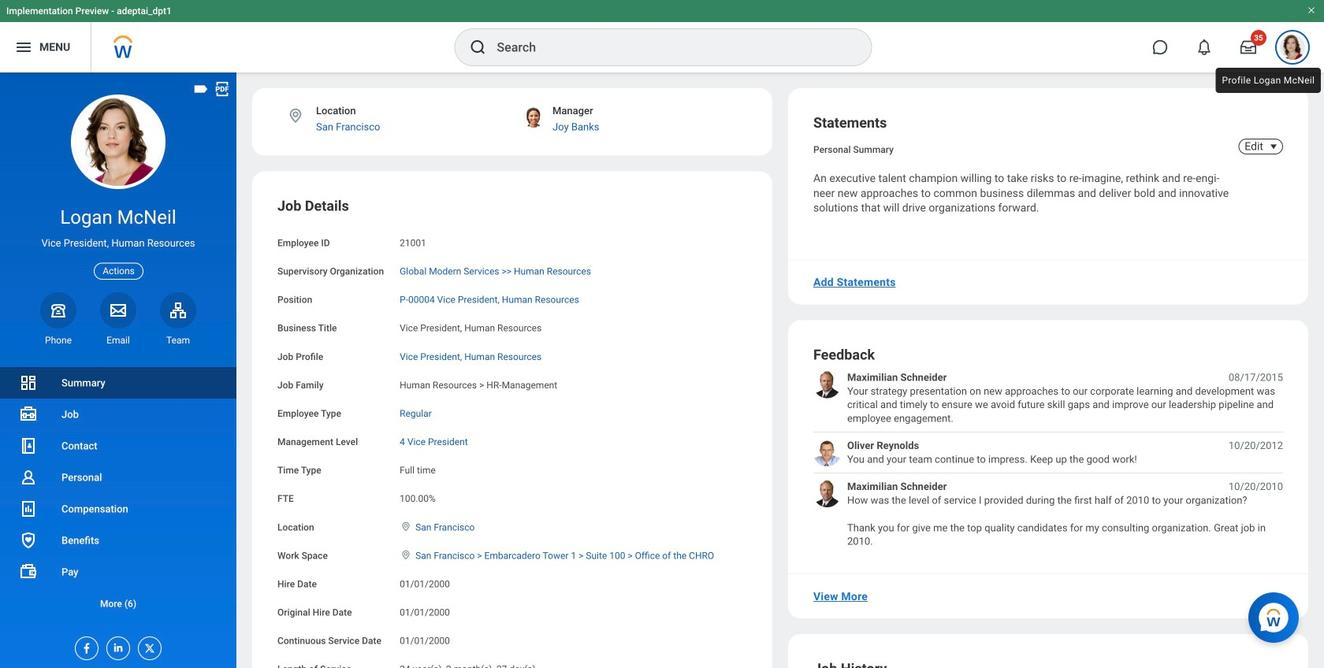 Task type: vqa. For each thing, say whether or not it's contained in the screenshot.
view team icon
yes



Task type: locate. For each thing, give the bounding box(es) containing it.
employee's photo (maximilian schneider) image down employee's photo (oliver reynolds)
[[814, 480, 841, 508]]

benefits image
[[19, 531, 38, 550]]

linkedin image
[[107, 638, 125, 654]]

0 vertical spatial employee's photo (maximilian schneider) image
[[814, 371, 841, 398]]

pay image
[[19, 563, 38, 582]]

personal summary element
[[814, 141, 894, 155]]

phone image
[[47, 301, 69, 320]]

list
[[0, 367, 237, 620], [814, 371, 1283, 549]]

group
[[278, 197, 747, 669]]

1 vertical spatial location image
[[400, 550, 412, 561]]

0 vertical spatial location image
[[400, 521, 412, 532]]

1 vertical spatial employee's photo (maximilian schneider) image
[[814, 480, 841, 508]]

team logan mcneil element
[[160, 334, 196, 347]]

2 employee's photo (maximilian schneider) image from the top
[[814, 480, 841, 508]]

banner
[[0, 0, 1324, 73]]

Search Workday  search field
[[497, 30, 839, 65]]

notifications large image
[[1197, 39, 1213, 55]]

phone logan mcneil element
[[40, 334, 76, 347]]

mail image
[[109, 301, 128, 320]]

1 employee's photo (maximilian schneider) image from the top
[[814, 371, 841, 398]]

location image
[[400, 521, 412, 532], [400, 550, 412, 561]]

employee's photo (maximilian schneider) image up employee's photo (oliver reynolds)
[[814, 371, 841, 398]]

view printable version (pdf) image
[[214, 80, 231, 98]]

x image
[[139, 638, 156, 655]]

navigation pane region
[[0, 73, 237, 669]]

personal image
[[19, 468, 38, 487]]

search image
[[469, 38, 488, 57]]

employee's photo (maximilian schneider) image
[[814, 371, 841, 398], [814, 480, 841, 508]]

email logan mcneil element
[[100, 334, 136, 347]]

tooltip
[[1213, 65, 1324, 96]]

job image
[[19, 405, 38, 424]]

profile logan mcneil image
[[1280, 35, 1306, 63]]

caret down image
[[1265, 140, 1283, 153]]



Task type: describe. For each thing, give the bounding box(es) containing it.
full time element
[[400, 462, 436, 476]]

1 location image from the top
[[400, 521, 412, 532]]

2 location image from the top
[[400, 550, 412, 561]]

employee's photo (oliver reynolds) image
[[814, 439, 841, 467]]

summary image
[[19, 374, 38, 393]]

facebook image
[[76, 638, 93, 655]]

1 horizontal spatial list
[[814, 371, 1283, 549]]

0 horizontal spatial list
[[0, 367, 237, 620]]

location image
[[287, 107, 304, 125]]

justify image
[[14, 38, 33, 57]]

view team image
[[169, 301, 188, 320]]

close environment banner image
[[1307, 6, 1317, 15]]

compensation image
[[19, 500, 38, 519]]

inbox large image
[[1241, 39, 1257, 55]]

tag image
[[192, 80, 210, 98]]

contact image
[[19, 437, 38, 456]]



